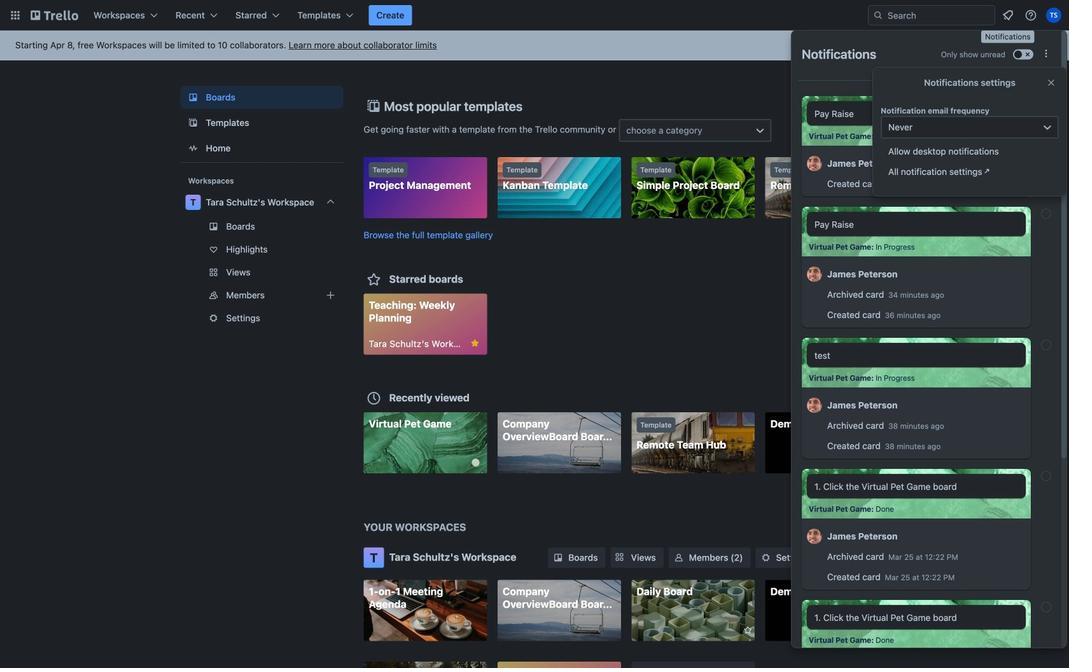 Task type: locate. For each thing, give the bounding box(es) containing it.
james peterson (jamespeterson93) image
[[807, 154, 822, 173], [807, 265, 822, 284], [807, 527, 822, 546]]

0 horizontal spatial sm image
[[552, 551, 565, 564]]

1 sm image from the left
[[552, 551, 565, 564]]

1 vertical spatial james peterson (jamespeterson93) image
[[807, 265, 822, 284]]

Search field
[[883, 6, 995, 24]]

1 james peterson (jamespeterson93) image from the top
[[807, 154, 822, 173]]

open information menu image
[[1024, 9, 1037, 22]]

template board image
[[185, 115, 201, 130]]

home image
[[185, 141, 201, 156]]

sm image
[[672, 551, 685, 564]]

james peterson (jamespeterson93) image
[[807, 396, 822, 415]]

1 horizontal spatial sm image
[[759, 551, 772, 564]]

primary element
[[0, 0, 1069, 31]]

2 vertical spatial james peterson (jamespeterson93) image
[[807, 527, 822, 546]]

sm image
[[552, 551, 565, 564], [759, 551, 772, 564]]

2 james peterson (jamespeterson93) image from the top
[[807, 265, 822, 284]]

back to home image
[[31, 5, 78, 25]]

tooltip
[[981, 31, 1034, 43]]

0 vertical spatial james peterson (jamespeterson93) image
[[807, 154, 822, 173]]



Task type: vqa. For each thing, say whether or not it's contained in the screenshot.
1st James Peterson (jamespeterson93) image from the top
yes



Task type: describe. For each thing, give the bounding box(es) containing it.
click to star this board. it will be added to your starred list. image
[[737, 625, 748, 636]]

add image
[[323, 288, 338, 303]]

0 notifications image
[[1000, 8, 1016, 23]]

board image
[[185, 90, 201, 105]]

2 sm image from the left
[[759, 551, 772, 564]]

3 james peterson (jamespeterson93) image from the top
[[807, 527, 822, 546]]

search image
[[873, 10, 883, 20]]

close popover image
[[1046, 78, 1056, 88]]

tara schultz (taraschultz7) image
[[1046, 8, 1061, 23]]



